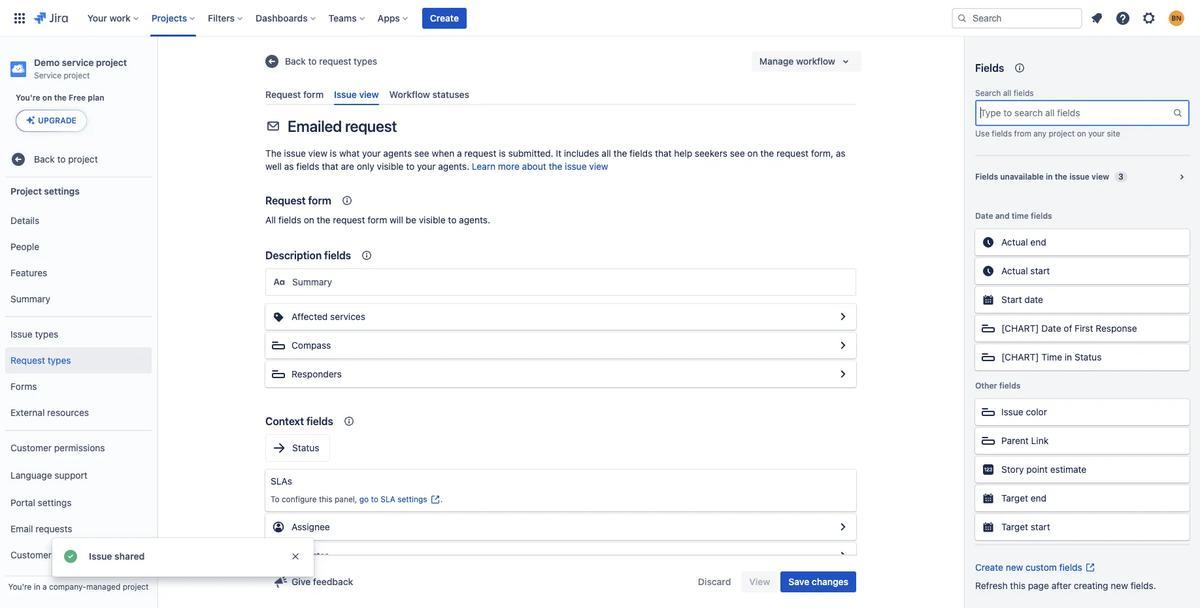 Task type: locate. For each thing, give the bounding box(es) containing it.
end down point
[[1031, 493, 1047, 504]]

open field configuration image for compass
[[836, 338, 851, 354]]

story point estimate button
[[976, 457, 1190, 483]]

0 horizontal spatial as
[[284, 161, 294, 172]]

0 horizontal spatial back
[[34, 153, 55, 165]]

0 vertical spatial what's this? image
[[339, 193, 355, 209]]

the right 'unavailable'
[[1055, 172, 1068, 182]]

0 vertical spatial you're
[[16, 93, 40, 103]]

0 vertical spatial request form
[[266, 89, 324, 100]]

custom
[[1026, 562, 1057, 574]]

date and time fields
[[976, 211, 1053, 221]]

group containing customer permissions
[[5, 430, 152, 609]]

request form
[[266, 89, 324, 100], [266, 195, 331, 207]]

settings
[[44, 185, 80, 197], [398, 495, 427, 505], [38, 497, 72, 509]]

1 horizontal spatial date
[[1042, 323, 1062, 334]]

2 horizontal spatial your
[[1089, 129, 1105, 139]]

go
[[360, 495, 369, 505]]

learn
[[472, 161, 496, 172]]

0 horizontal spatial date
[[976, 211, 994, 221]]

0 horizontal spatial your
[[362, 148, 381, 159]]

form
[[303, 89, 324, 100], [308, 195, 331, 207], [368, 215, 387, 226]]

1 vertical spatial actual
[[1002, 265, 1028, 277]]

target down story
[[1002, 493, 1029, 504]]

settings inside portal settings link
[[38, 497, 72, 509]]

parent link button
[[976, 428, 1190, 455]]

manage
[[760, 56, 794, 67]]

is left "what"
[[330, 148, 337, 159]]

issue left 3
[[1070, 172, 1090, 182]]

tab list
[[260, 84, 862, 105]]

create
[[430, 12, 459, 23], [976, 562, 1004, 574]]

workflow statuses
[[390, 89, 470, 100]]

target down target end
[[1002, 522, 1029, 533]]

types
[[354, 56, 377, 67], [35, 329, 58, 340], [48, 355, 71, 366]]

agents. down learn on the top
[[459, 215, 490, 226]]

save changes
[[789, 577, 849, 588]]

will
[[390, 215, 403, 226]]

1 vertical spatial visible
[[419, 215, 446, 226]]

visible inside "the issue view is what your agents see when a request is submitted. it includes all the fields that help seekers see on the request form, as well as fields that are only visible to your agents."
[[377, 161, 404, 172]]

learn more about the issue view link
[[472, 161, 609, 172]]

date
[[1025, 294, 1044, 305]]

status
[[1075, 352, 1102, 363], [292, 443, 319, 454]]

issue inside button
[[1002, 407, 1024, 418]]

0 vertical spatial end
[[1031, 237, 1047, 248]]

affected
[[292, 311, 328, 323]]

jira image
[[34, 10, 68, 26], [34, 10, 68, 26]]

in
[[1046, 172, 1053, 182], [1065, 352, 1073, 363], [34, 583, 40, 593]]

notifications image
[[1090, 10, 1105, 26]]

1 vertical spatial this
[[1011, 581, 1026, 592]]

request up all
[[266, 195, 306, 207]]

1 vertical spatial as
[[284, 161, 294, 172]]

types inside 'link'
[[48, 355, 71, 366]]

1 horizontal spatial see
[[730, 148, 745, 159]]

0 horizontal spatial a
[[43, 583, 47, 593]]

0 vertical spatial in
[[1046, 172, 1053, 182]]

dismiss image
[[290, 552, 301, 562]]

0 vertical spatial open field configuration image
[[836, 309, 851, 325]]

summary
[[292, 277, 332, 288], [10, 293, 50, 304]]

settings for portal settings
[[38, 497, 72, 509]]

1 start from the top
[[1031, 265, 1050, 277]]

portal settings link
[[5, 490, 152, 517]]

your work
[[87, 12, 131, 23]]

2 open field configuration image from the top
[[836, 520, 851, 536]]

visible down agents
[[377, 161, 404, 172]]

1 vertical spatial what's this? image
[[341, 414, 357, 430]]

in inside button
[[1065, 352, 1073, 363]]

0 vertical spatial target
[[1002, 493, 1029, 504]]

to right go
[[371, 495, 379, 505]]

2 request form from the top
[[266, 195, 331, 207]]

issue up emailed request
[[334, 89, 357, 100]]

create inside button
[[430, 12, 459, 23]]

open field configuration image inside affected services button
[[836, 309, 851, 325]]

0 horizontal spatial in
[[34, 583, 40, 593]]

1 vertical spatial open field configuration image
[[836, 520, 851, 536]]

2 end from the top
[[1031, 493, 1047, 504]]

[chart] left time
[[1002, 352, 1040, 363]]

actual down date and time fields
[[1002, 237, 1028, 248]]

see left when
[[415, 148, 430, 159]]

issue up request types
[[10, 329, 32, 340]]

2 fields from the top
[[976, 172, 999, 182]]

[chart] date of first response button
[[976, 316, 1190, 342]]

save
[[789, 577, 810, 588]]

types up the issue view
[[354, 56, 377, 67]]

point
[[1027, 464, 1048, 475]]

summary down features at top
[[10, 293, 50, 304]]

1 horizontal spatial back
[[285, 56, 306, 67]]

and
[[996, 211, 1010, 221]]

give feedback
[[292, 577, 353, 588]]

agents. inside "the issue view is what your agents see when a request is submitted. it includes all the fields that help seekers see on the request form, as well as fields that are only visible to your agents."
[[438, 161, 470, 172]]

settings for project settings
[[44, 185, 80, 197]]

unavailable
[[1001, 172, 1044, 182]]

to inside "the issue view is what your agents see when a request is submitted. it includes all the fields that help seekers see on the request form, as well as fields that are only visible to your agents."
[[406, 161, 415, 172]]

issue left the shared
[[89, 551, 112, 562]]

in right 'unavailable'
[[1046, 172, 1053, 182]]

1 vertical spatial target
[[1002, 522, 1029, 533]]

status down [chart] date of first response button
[[1075, 352, 1102, 363]]

view
[[359, 89, 379, 100], [308, 148, 328, 159], [589, 161, 609, 172], [1092, 172, 1110, 182]]

1 vertical spatial open field configuration image
[[836, 367, 851, 383]]

response
[[1096, 323, 1138, 334]]

workflow
[[390, 89, 430, 100]]

in right time
[[1065, 352, 1073, 363]]

1 vertical spatial request form
[[266, 195, 331, 207]]

back to request types
[[285, 56, 377, 67]]

back up project settings
[[34, 153, 55, 165]]

your down when
[[417, 161, 436, 172]]

help
[[675, 148, 693, 159]]

0 vertical spatial actual
[[1002, 237, 1028, 248]]

1 fields from the top
[[976, 62, 1005, 74]]

1 group from the top
[[5, 204, 152, 317]]

0 vertical spatial start
[[1031, 265, 1050, 277]]

open field configuration image
[[836, 338, 851, 354], [836, 367, 851, 383], [836, 549, 851, 565]]

0 vertical spatial open field configuration image
[[836, 338, 851, 354]]

customer notifications
[[10, 550, 106, 561]]

group containing details
[[5, 204, 152, 317]]

fields unavailable in the issue view
[[976, 172, 1110, 182]]

description
[[266, 250, 322, 262]]

0 horizontal spatial summary
[[10, 293, 50, 304]]

types down issue types link
[[48, 355, 71, 366]]

0 vertical spatial summary
[[292, 277, 332, 288]]

1 vertical spatial back
[[34, 153, 55, 165]]

actual up the 'start'
[[1002, 265, 1028, 277]]

1 vertical spatial end
[[1031, 493, 1047, 504]]

color
[[1026, 407, 1048, 418]]

view down emailed
[[308, 148, 328, 159]]

the issue view is what your agents see when a request is submitted. it includes all the fields that help seekers see on the request form, as well as fields that are only visible to your agents.
[[266, 148, 846, 172]]

in left "company-"
[[34, 583, 40, 593]]

2 vertical spatial open field configuration image
[[836, 549, 851, 565]]

on inside "the issue view is what your agents see when a request is submitted. it includes all the fields that help seekers see on the request form, as well as fields that are only visible to your agents."
[[748, 148, 758, 159]]

context fields
[[266, 416, 333, 428]]

settings right sla
[[398, 495, 427, 505]]

1 vertical spatial your
[[362, 148, 381, 159]]

fields right other in the right of the page
[[1000, 381, 1021, 391]]

start down target end
[[1031, 522, 1051, 533]]

date left of
[[1042, 323, 1062, 334]]

0 horizontal spatial visible
[[377, 161, 404, 172]]

2 horizontal spatial in
[[1065, 352, 1073, 363]]

0 vertical spatial form
[[303, 89, 324, 100]]

1 end from the top
[[1031, 237, 1047, 248]]

link
[[1032, 436, 1049, 447]]

0 vertical spatial your
[[1089, 129, 1105, 139]]

Search field
[[952, 8, 1083, 28]]

1 vertical spatial customer
[[10, 550, 52, 561]]

create up refresh
[[976, 562, 1004, 574]]

target
[[1002, 493, 1029, 504], [1002, 522, 1029, 533]]

as right "well"
[[284, 161, 294, 172]]

1 horizontal spatial is
[[499, 148, 506, 159]]

open field configuration image inside assignee button
[[836, 520, 851, 536]]

start for actual start
[[1031, 265, 1050, 277]]

2 group from the top
[[5, 317, 152, 430]]

1 horizontal spatial this
[[1011, 581, 1026, 592]]

view left 3
[[1092, 172, 1110, 182]]

what's this? image down 'are'
[[339, 193, 355, 209]]

first
[[1075, 323, 1094, 334]]

date
[[976, 211, 994, 221], [1042, 323, 1062, 334]]

1 actual from the top
[[1002, 237, 1028, 248]]

1 horizontal spatial summary
[[292, 277, 332, 288]]

1 vertical spatial start
[[1031, 522, 1051, 533]]

[chart] down 'start date'
[[1002, 323, 1040, 334]]

open field configuration image
[[836, 309, 851, 325], [836, 520, 851, 536]]

request up what's this? image
[[333, 215, 365, 226]]

this link will be opened in a new tab image
[[1085, 563, 1096, 574]]

open field configuration image inside compass 'button'
[[836, 338, 851, 354]]

date inside button
[[1042, 323, 1062, 334]]

1 vertical spatial types
[[35, 329, 58, 340]]

settings inside go to sla settings link
[[398, 495, 427, 505]]

1 horizontal spatial that
[[655, 148, 672, 159]]

date left and
[[976, 211, 994, 221]]

request form up emailed
[[266, 89, 324, 100]]

a inside "the issue view is what your agents see when a request is submitted. it includes all the fields that help seekers see on the request form, as well as fields that are only visible to your agents."
[[457, 148, 462, 159]]

end for target end
[[1031, 493, 1047, 504]]

on right seekers
[[748, 148, 758, 159]]

create button
[[422, 8, 467, 28]]

0 vertical spatial back
[[285, 56, 306, 67]]

target end
[[1002, 493, 1047, 504]]

2 customer from the top
[[10, 550, 52, 561]]

this left page
[[1011, 581, 1026, 592]]

1 open field configuration image from the top
[[836, 338, 851, 354]]

0 vertical spatial customer
[[10, 442, 52, 454]]

form,
[[812, 148, 834, 159]]

fields for fields unavailable in the issue view
[[976, 172, 999, 182]]

request up request type icon
[[266, 89, 301, 100]]

that left help
[[655, 148, 672, 159]]

1 vertical spatial request
[[266, 195, 306, 207]]

types for request types
[[48, 355, 71, 366]]

issue for fields
[[1070, 172, 1090, 182]]

2 actual from the top
[[1002, 265, 1028, 277]]

request up forms
[[10, 355, 45, 366]]

affected services
[[292, 311, 366, 323]]

0 vertical spatial all
[[1004, 88, 1012, 98]]

create inside 'link'
[[976, 562, 1004, 574]]

0 horizontal spatial issue
[[284, 148, 306, 159]]

from
[[1015, 129, 1032, 139]]

issue left the color
[[1002, 407, 1024, 418]]

issue shared
[[89, 551, 145, 562]]

1 vertical spatial create
[[976, 562, 1004, 574]]

customer up widget
[[10, 550, 52, 561]]

go to sla settings
[[360, 495, 427, 505]]

1 horizontal spatial create
[[976, 562, 1004, 574]]

0 vertical spatial agents.
[[438, 161, 470, 172]]

see
[[415, 148, 430, 159], [730, 148, 745, 159]]

request form up all
[[266, 195, 331, 207]]

0 horizontal spatial all
[[602, 148, 611, 159]]

settings up requests
[[38, 497, 72, 509]]

what's this? image
[[339, 193, 355, 209], [341, 414, 357, 430]]

you're left "company-"
[[8, 583, 32, 593]]

1 horizontal spatial visible
[[419, 215, 446, 226]]

request type icon image
[[266, 118, 281, 134]]

customer up language
[[10, 442, 52, 454]]

1 vertical spatial fields
[[976, 172, 999, 182]]

0 horizontal spatial see
[[415, 148, 430, 159]]

1 horizontal spatial issue
[[565, 161, 587, 172]]

that left 'are'
[[322, 161, 339, 172]]

your left the site
[[1089, 129, 1105, 139]]

that
[[655, 148, 672, 159], [322, 161, 339, 172]]

project down the upgrade in the left of the page
[[68, 153, 98, 165]]

portal
[[10, 497, 35, 509]]

you're in a company-managed project
[[8, 583, 149, 593]]

issue right the at the left top
[[284, 148, 306, 159]]

2 start from the top
[[1031, 522, 1051, 533]]

service
[[34, 71, 62, 80]]

0 horizontal spatial that
[[322, 161, 339, 172]]

fields for fields
[[976, 62, 1005, 74]]

1 vertical spatial you're
[[8, 583, 32, 593]]

3 open field configuration image from the top
[[836, 549, 851, 565]]

0 vertical spatial new
[[1006, 562, 1024, 574]]

this
[[319, 495, 333, 505], [1011, 581, 1026, 592]]

0 vertical spatial visible
[[377, 161, 404, 172]]

view down includes
[[589, 161, 609, 172]]

to down agents
[[406, 161, 415, 172]]

banner
[[0, 0, 1201, 37]]

new left custom
[[1006, 562, 1024, 574]]

you're for you're in a company-managed project
[[8, 583, 32, 593]]

1 horizontal spatial in
[[1046, 172, 1053, 182]]

as right the form,
[[836, 148, 846, 159]]

statuses
[[433, 89, 470, 100]]

to right the left arrow icon
[[308, 56, 317, 67]]

view inside "the issue view is what your agents see when a request is submitted. it includes all the fields that help seekers see on the request form, as well as fields that are only visible to your agents."
[[308, 148, 328, 159]]

1 is from the left
[[330, 148, 337, 159]]

1 target from the top
[[1002, 493, 1029, 504]]

form left "will"
[[368, 215, 387, 226]]

0 vertical spatial [chart]
[[1002, 323, 1040, 334]]

fields
[[976, 62, 1005, 74], [976, 172, 999, 182]]

the down the it at left top
[[549, 161, 563, 172]]

see right seekers
[[730, 148, 745, 159]]

target for target end
[[1002, 493, 1029, 504]]

1 vertical spatial date
[[1042, 323, 1062, 334]]

2 target from the top
[[1002, 522, 1029, 533]]

you're
[[16, 93, 40, 103], [8, 583, 32, 593]]

notifications
[[54, 550, 106, 561]]

this left panel,
[[319, 495, 333, 505]]

includes
[[564, 148, 599, 159]]

1 vertical spatial [chart]
[[1002, 352, 1040, 363]]

1 vertical spatial a
[[43, 583, 47, 593]]

1 horizontal spatial a
[[457, 148, 462, 159]]

0 vertical spatial a
[[457, 148, 462, 159]]

2 horizontal spatial issue
[[1070, 172, 1090, 182]]

group
[[5, 204, 152, 317], [5, 317, 152, 430], [5, 430, 152, 609]]

search
[[976, 88, 1001, 98]]

1 customer from the top
[[10, 442, 52, 454]]

form up 'description fields'
[[308, 195, 331, 207]]

actual end button
[[976, 230, 1190, 256]]

0 vertical spatial fields
[[976, 62, 1005, 74]]

on down service
[[42, 93, 52, 103]]

open field configuration image inside responders button
[[836, 367, 851, 383]]

types for issue types
[[35, 329, 58, 340]]

0 vertical spatial this
[[319, 495, 333, 505]]

[chart] date of first response
[[1002, 323, 1138, 334]]

2 vertical spatial your
[[417, 161, 436, 172]]

new
[[1006, 562, 1024, 574], [1111, 581, 1129, 592]]

summary down 'description fields'
[[292, 277, 332, 288]]

issue for issue color
[[1002, 407, 1024, 418]]

0 vertical spatial create
[[430, 12, 459, 23]]

1 vertical spatial summary
[[10, 293, 50, 304]]

fields down the more information about the fields image
[[1014, 88, 1034, 98]]

2 open field configuration image from the top
[[836, 367, 851, 383]]

fields up search
[[976, 62, 1005, 74]]

0 horizontal spatial create
[[430, 12, 459, 23]]

apps
[[378, 12, 400, 23]]

project inside back to project link
[[68, 153, 98, 165]]

end
[[1031, 237, 1047, 248], [1031, 493, 1047, 504]]

1 vertical spatial all
[[602, 148, 611, 159]]

start
[[1031, 265, 1050, 277], [1031, 522, 1051, 533]]

3 group from the top
[[5, 430, 152, 609]]

details link
[[5, 208, 152, 234]]

visible right be on the top
[[419, 215, 446, 226]]

project right the service
[[96, 57, 127, 68]]

a right widget
[[43, 583, 47, 593]]

new inside create new custom fields 'link'
[[1006, 562, 1024, 574]]

use
[[976, 129, 990, 139]]

to for sla
[[371, 495, 379, 505]]

external resources link
[[5, 400, 152, 426]]

what's this? image right context fields
[[341, 414, 357, 430]]

managed
[[86, 583, 121, 593]]

you're down service
[[16, 93, 40, 103]]

forms link
[[5, 374, 152, 400]]

create right apps "popup button"
[[430, 12, 459, 23]]

2 vertical spatial types
[[48, 355, 71, 366]]

2 [chart] from the top
[[1002, 352, 1040, 363]]

it
[[556, 148, 562, 159]]

1 horizontal spatial status
[[1075, 352, 1102, 363]]

1 open field configuration image from the top
[[836, 309, 851, 325]]

0 horizontal spatial this
[[319, 495, 333, 505]]

1 vertical spatial agents.
[[459, 215, 490, 226]]

widget
[[10, 576, 41, 587]]

1 vertical spatial that
[[322, 161, 339, 172]]

service
[[62, 57, 94, 68]]

types up request types
[[35, 329, 58, 340]]

all right includes
[[602, 148, 611, 159]]

1 horizontal spatial new
[[1111, 581, 1129, 592]]

on
[[42, 93, 52, 103], [1078, 129, 1087, 139], [748, 148, 758, 159], [304, 215, 314, 226]]

issue down includes
[[565, 161, 587, 172]]

save changes button
[[781, 572, 857, 593]]

project right any at the right of page
[[1049, 129, 1075, 139]]

are
[[341, 161, 354, 172]]

1 vertical spatial status
[[292, 443, 319, 454]]

1 vertical spatial in
[[1065, 352, 1073, 363]]

fields up refresh this page after creating new fields.
[[1060, 562, 1083, 574]]

0 horizontal spatial new
[[1006, 562, 1024, 574]]

1 request form from the top
[[266, 89, 324, 100]]

parent
[[1002, 436, 1029, 447]]

1 horizontal spatial as
[[836, 148, 846, 159]]

1 [chart] from the top
[[1002, 323, 1040, 334]]

form up emailed
[[303, 89, 324, 100]]

the right includes
[[614, 148, 627, 159]]

2 vertical spatial request
[[10, 355, 45, 366]]

request up the issue view
[[319, 56, 351, 67]]

issue for issue shared
[[89, 551, 112, 562]]



Task type: vqa. For each thing, say whether or not it's contained in the screenshot.
the see
yes



Task type: describe. For each thing, give the bounding box(es) containing it.
customer for customer notifications
[[10, 550, 52, 561]]

emailed request
[[288, 117, 397, 135]]

the
[[266, 148, 282, 159]]

fields right context
[[307, 416, 333, 428]]

1 vertical spatial form
[[308, 195, 331, 207]]

sidebar navigation image
[[143, 52, 171, 78]]

open field configuration image for responders
[[836, 367, 851, 383]]

other fields
[[976, 381, 1021, 391]]

manage workflow button
[[752, 51, 862, 72]]

more
[[498, 161, 520, 172]]

request up learn on the top
[[465, 148, 497, 159]]

0 vertical spatial that
[[655, 148, 672, 159]]

0 vertical spatial as
[[836, 148, 846, 159]]

open field configuration image inside reporter button
[[836, 549, 851, 565]]

context
[[266, 416, 304, 428]]

view left "workflow"
[[359, 89, 379, 100]]

request types link
[[5, 348, 152, 374]]

projects
[[152, 12, 187, 23]]

tab list containing request form
[[260, 84, 862, 105]]

fields left help
[[630, 148, 653, 159]]

teams button
[[325, 8, 370, 28]]

all inside "the issue view is what your agents see when a request is submitted. it includes all the fields that help seekers see on the request form, as well as fields that are only visible to your agents."
[[602, 148, 611, 159]]

learn more about the issue view
[[472, 161, 609, 172]]

external resources
[[10, 407, 89, 418]]

projects button
[[148, 8, 200, 28]]

estimate
[[1051, 464, 1087, 475]]

back to project link
[[5, 146, 152, 173]]

project
[[10, 185, 42, 197]]

project down the service
[[64, 71, 90, 80]]

open field configuration image for assignee
[[836, 520, 851, 536]]

what's this? image
[[359, 248, 375, 264]]

issue inside "the issue view is what your agents see when a request is submitted. it includes all the fields that help seekers see on the request form, as well as fields that are only visible to your agents."
[[284, 148, 306, 159]]

0 horizontal spatial status
[[292, 443, 319, 454]]

fields right use
[[992, 129, 1013, 139]]

be
[[406, 215, 417, 226]]

to for request
[[308, 56, 317, 67]]

responders
[[292, 369, 342, 380]]

back for back to request types
[[285, 56, 306, 67]]

[chart] time in status
[[1002, 352, 1102, 363]]

search image
[[957, 13, 968, 23]]

time
[[1042, 352, 1063, 363]]

what's this? image for request form
[[339, 193, 355, 209]]

issue color button
[[976, 400, 1190, 426]]

the left the form,
[[761, 148, 774, 159]]

actual for actual start
[[1002, 265, 1028, 277]]

0 vertical spatial types
[[354, 56, 377, 67]]

to right be on the top
[[448, 215, 457, 226]]

customer notifications link
[[5, 543, 152, 569]]

customer for customer permissions
[[10, 442, 52, 454]]

fields left what's this? image
[[324, 250, 351, 262]]

when
[[432, 148, 455, 159]]

site
[[1108, 129, 1121, 139]]

project down the shared
[[123, 583, 149, 593]]

issue for learn
[[565, 161, 587, 172]]

dashboards
[[256, 12, 308, 23]]

demo
[[34, 57, 60, 68]]

free
[[69, 93, 86, 103]]

upgrade button
[[16, 111, 86, 131]]

plan
[[88, 93, 104, 103]]

fields right all
[[278, 215, 301, 226]]

issue types
[[10, 329, 58, 340]]

request inside 'link'
[[10, 355, 45, 366]]

fields right time
[[1031, 211, 1053, 221]]

actual end
[[1002, 237, 1047, 248]]

to for project
[[57, 153, 66, 165]]

back for back to project
[[34, 153, 55, 165]]

to
[[271, 495, 280, 505]]

customer permissions link
[[5, 436, 152, 462]]

create new custom fields
[[976, 562, 1083, 574]]

target start
[[1002, 522, 1051, 533]]

summary link
[[5, 286, 152, 313]]

left arrow icon image
[[264, 54, 280, 69]]

create new custom fields link
[[976, 562, 1096, 575]]

actual for actual end
[[1002, 237, 1028, 248]]

requests
[[35, 524, 72, 535]]

search all fields
[[976, 88, 1034, 98]]

request left the form,
[[777, 148, 809, 159]]

Type to search all fields text field
[[977, 101, 1173, 125]]

workflow
[[797, 56, 836, 67]]

project settings
[[10, 185, 80, 197]]

all fields on the request form will be visible to agents.
[[266, 215, 490, 226]]

assignee button
[[266, 515, 857, 541]]

you're for you're on the free plan
[[16, 93, 40, 103]]

in for time
[[1065, 352, 1073, 363]]

customer permissions
[[10, 442, 105, 454]]

discard
[[698, 577, 731, 588]]

success image
[[63, 549, 78, 565]]

on down type to search all fields "text box"
[[1078, 129, 1087, 139]]

0 vertical spatial date
[[976, 211, 994, 221]]

language support link
[[5, 462, 152, 490]]

issue view
[[334, 89, 379, 100]]

creating
[[1074, 581, 1109, 592]]

1 see from the left
[[415, 148, 430, 159]]

resources
[[47, 407, 89, 418]]

refresh
[[976, 581, 1008, 592]]

[chart] for [chart] date of first response
[[1002, 323, 1040, 334]]

[chart] for [chart] time in status
[[1002, 352, 1040, 363]]

language
[[10, 470, 52, 481]]

appswitcher icon image
[[12, 10, 27, 26]]

on up 'description fields'
[[304, 215, 314, 226]]

feedback
[[313, 577, 353, 588]]

help image
[[1116, 10, 1131, 26]]

issue for issue view
[[334, 89, 357, 100]]

the up 'description fields'
[[317, 215, 331, 226]]

2 vertical spatial in
[[34, 583, 40, 593]]

create for create new custom fields
[[976, 562, 1004, 574]]

the left free
[[54, 93, 67, 103]]

end for actual end
[[1031, 237, 1047, 248]]

dashboards button
[[252, 8, 321, 28]]

1 vertical spatial new
[[1111, 581, 1129, 592]]

issue for issue types
[[10, 329, 32, 340]]

settings image
[[1142, 10, 1158, 26]]

work
[[110, 12, 131, 23]]

issue color
[[1002, 407, 1048, 418]]

your profile and settings image
[[1169, 10, 1185, 26]]

any
[[1034, 129, 1047, 139]]

0 vertical spatial request
[[266, 89, 301, 100]]

status inside button
[[1075, 352, 1102, 363]]

1 horizontal spatial all
[[1004, 88, 1012, 98]]

support
[[55, 470, 87, 481]]

fields right "well"
[[296, 161, 319, 172]]

[chart] time in status button
[[976, 345, 1190, 371]]

seekers
[[695, 148, 728, 159]]

2 is from the left
[[499, 148, 506, 159]]

your work button
[[84, 8, 144, 28]]

emailed
[[288, 117, 342, 135]]

fields inside 'link'
[[1060, 562, 1083, 574]]

company-
[[49, 583, 86, 593]]

what's this? image for context fields
[[341, 414, 357, 430]]

2 see from the left
[[730, 148, 745, 159]]

more information about the fields image
[[1013, 60, 1028, 76]]

language support
[[10, 470, 87, 481]]

in for unavailable
[[1046, 172, 1053, 182]]

target start button
[[976, 515, 1190, 541]]

permissions
[[54, 442, 105, 454]]

features link
[[5, 260, 152, 286]]

your
[[87, 12, 107, 23]]

group containing issue types
[[5, 317, 152, 430]]

email requests link
[[5, 517, 152, 543]]

story
[[1002, 464, 1024, 475]]

banner containing your work
[[0, 0, 1201, 37]]

slas
[[271, 476, 292, 487]]

what
[[339, 148, 360, 159]]

primary element
[[8, 0, 952, 36]]

affected services button
[[266, 304, 857, 330]]

forms
[[10, 381, 37, 392]]

request up "what"
[[345, 117, 397, 135]]

start for target start
[[1031, 522, 1051, 533]]

actual start
[[1002, 265, 1050, 277]]

2 vertical spatial form
[[368, 215, 387, 226]]

create for create
[[430, 12, 459, 23]]

parent link
[[1002, 436, 1049, 447]]

back to request types link
[[260, 51, 381, 72]]

request types
[[10, 355, 71, 366]]

open field configuration image for affected services
[[836, 309, 851, 325]]

only
[[357, 161, 375, 172]]

discard button
[[690, 572, 739, 593]]

1 horizontal spatial your
[[417, 161, 436, 172]]

shared
[[115, 551, 145, 562]]

target for target start
[[1002, 522, 1029, 533]]



